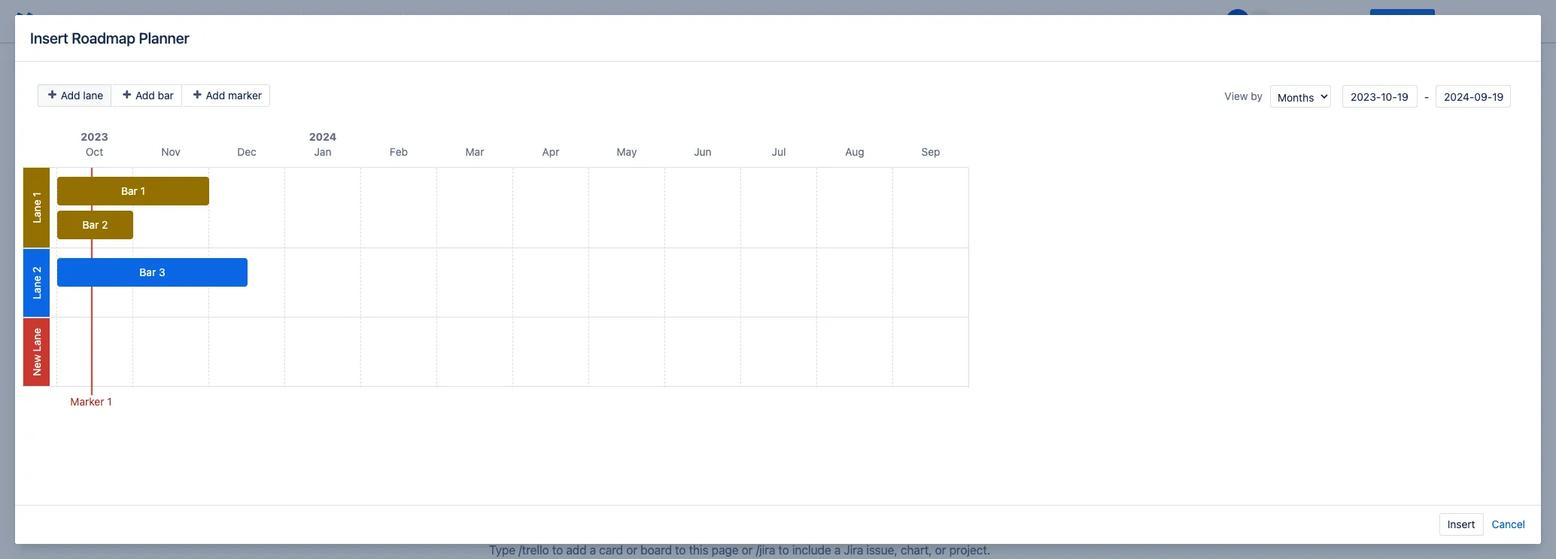 Task type: describe. For each thing, give the bounding box(es) containing it.
add bar
[[133, 89, 174, 102]]

insert for insert roadmap planner
[[30, 29, 68, 46]]

add for lane
[[61, 89, 80, 102]]

insert for insert
[[1448, 518, 1476, 531]]

2 for lane 2
[[30, 267, 43, 273]]

outdent ⇧tab image
[[458, 12, 476, 30]]

apr
[[542, 145, 560, 158]]

marker 1
[[70, 395, 112, 408]]

bar 2
[[82, 218, 108, 231]]

action item image
[[519, 12, 537, 30]]

add for bar
[[135, 89, 155, 102]]

lane 2
[[30, 267, 43, 299]]

jul
[[772, 145, 786, 158]]

add bar button
[[113, 84, 182, 107]]

1 vertical spatial roadmap
[[513, 153, 565, 167]]

may
[[617, 145, 637, 158]]

add lane button
[[38, 84, 112, 107]]

sep
[[922, 145, 940, 158]]

bar 1
[[121, 184, 145, 197]]

cancel
[[1492, 518, 1526, 531]]

lane 1
[[30, 192, 43, 223]]

planner inside dialog
[[139, 29, 189, 46]]

dec
[[237, 145, 256, 158]]

table image
[[640, 12, 658, 30]]

add for marker
[[206, 89, 225, 102]]

view by
[[1225, 90, 1263, 102]]

bar for bar 3
[[140, 266, 156, 278]]

bar for bar 2
[[82, 218, 99, 231]]

3
[[159, 266, 165, 278]]

new lane
[[30, 328, 43, 376]]

insert roadmap planner
[[30, 29, 189, 46]]

2 for bar 2
[[102, 218, 108, 231]]

roadmap inside dialog
[[72, 29, 135, 46]]

by
[[1251, 90, 1263, 102]]

jan
[[314, 145, 332, 158]]

yy-mm-dd text field
[[1343, 85, 1418, 108]]

mention image
[[592, 12, 610, 30]]

bold ⌘b image
[[227, 12, 245, 30]]

2024
[[309, 130, 337, 143]]

marker
[[228, 89, 262, 102]]

feb
[[390, 145, 408, 158]]

publish... button
[[1371, 9, 1435, 33]]

mar
[[466, 145, 484, 158]]



Task type: vqa. For each thing, say whether or not it's contained in the screenshot.
Details
no



Task type: locate. For each thing, give the bounding box(es) containing it.
0 vertical spatial bar
[[121, 184, 138, 197]]

2 horizontal spatial bar
[[140, 266, 156, 278]]

insert left cancel
[[1448, 518, 1476, 531]]

add marker button
[[183, 84, 270, 107]]

1 horizontal spatial 2
[[102, 218, 108, 231]]

insert
[[30, 29, 68, 46], [1448, 518, 1476, 531]]

0 vertical spatial lane
[[30, 200, 43, 223]]

0 vertical spatial 2
[[102, 218, 108, 231]]

nov
[[161, 145, 180, 158]]

1 horizontal spatial 1
[[107, 395, 112, 408]]

roadmap right undo ⌘z icon
[[72, 29, 135, 46]]

numbered list ⌘⇧7 image
[[434, 12, 452, 30]]

layouts image
[[664, 12, 682, 30]]

bullet list ⌘⇧8 image
[[410, 12, 428, 30]]

redo ⌘⇧z image
[[75, 12, 93, 30]]

publish...
[[1380, 14, 1426, 27]]

confluence image
[[12, 9, 36, 33]]

insert left redo ⌘⇧z icon
[[30, 29, 68, 46]]

0 vertical spatial planner
[[139, 29, 189, 46]]

3 add from the left
[[206, 89, 225, 102]]

marker
[[70, 395, 104, 408]]

oct
[[86, 145, 103, 158]]

lane for 2
[[30, 276, 43, 299]]

emoji image
[[616, 12, 634, 30]]

2 down the lane 1
[[30, 267, 43, 273]]

lane left bar 2
[[30, 200, 43, 223]]

-
[[1422, 90, 1432, 103]]

1 horizontal spatial bar
[[121, 184, 138, 197]]

2 horizontal spatial add
[[206, 89, 225, 102]]

0 horizontal spatial add
[[61, 89, 80, 102]]

cancel button
[[1491, 513, 1526, 536]]

2 lane from the top
[[30, 276, 43, 299]]

saved
[[1181, 14, 1211, 27]]

1 lane from the top
[[30, 200, 43, 223]]

aug
[[845, 145, 865, 158]]

lane
[[83, 89, 103, 102]]

roadmap right mar
[[513, 153, 565, 167]]

bar 3
[[140, 266, 165, 278]]

insert button
[[1440, 513, 1484, 536]]

2 horizontal spatial 1
[[140, 184, 145, 197]]

lane for 1
[[30, 200, 43, 223]]

0 horizontal spatial insert
[[30, 29, 68, 46]]

close
[[1447, 14, 1475, 27]]

1 horizontal spatial add
[[135, 89, 155, 102]]

italic ⌘i image
[[251, 12, 269, 30]]

1 vertical spatial insert
[[1448, 518, 1476, 531]]

2 right the lane 1
[[102, 218, 108, 231]]

1
[[140, 184, 145, 197], [30, 192, 43, 197], [107, 395, 112, 408]]

1 vertical spatial bar
[[82, 218, 99, 231]]

draft
[[1478, 14, 1502, 27]]

lane up new lane
[[30, 276, 43, 299]]

0 horizontal spatial roadmap
[[72, 29, 135, 46]]

1 vertical spatial 2
[[30, 267, 43, 273]]

planner right apr
[[568, 153, 609, 167]]

0 horizontal spatial bar
[[82, 218, 99, 231]]

0 vertical spatial insert
[[30, 29, 68, 46]]

close draft
[[1447, 14, 1502, 27]]

undo ⌘z image
[[51, 12, 69, 30]]

1 add from the left
[[61, 89, 80, 102]]

planner up the bar
[[139, 29, 189, 46]]

lane
[[30, 200, 43, 223], [30, 276, 43, 299], [30, 328, 43, 352]]

lane up new
[[30, 328, 43, 352]]

2 vertical spatial bar
[[140, 266, 156, 278]]

insert roadmap planner dialog
[[15, 15, 1541, 544]]

1 vertical spatial planner
[[568, 153, 609, 167]]

close draft button
[[1438, 9, 1511, 33]]

add left marker
[[206, 89, 225, 102]]

2
[[102, 218, 108, 231], [30, 267, 43, 273]]

2023 oct
[[81, 130, 108, 158]]

1 vertical spatial lane
[[30, 276, 43, 299]]

add
[[61, 89, 80, 102], [135, 89, 155, 102], [206, 89, 225, 102]]

new
[[30, 355, 43, 376]]

1 horizontal spatial insert
[[1448, 518, 1476, 531]]

add left lane
[[61, 89, 80, 102]]

1 for marker 1
[[107, 395, 112, 408]]

0 vertical spatial roadmap
[[72, 29, 135, 46]]

jun
[[694, 145, 712, 158]]

roadmap
[[72, 29, 135, 46], [513, 153, 565, 167]]

jacob simon image
[[1226, 9, 1250, 33]]

planner
[[139, 29, 189, 46], [568, 153, 609, 167]]

1 for bar 1
[[140, 184, 145, 197]]

add lane
[[58, 89, 103, 102]]

insert inside button
[[1448, 518, 1476, 531]]

add image, video, or file image
[[567, 12, 586, 30]]

0 horizontal spatial 2
[[30, 267, 43, 273]]

1 horizontal spatial roadmap
[[513, 153, 565, 167]]

2023
[[81, 130, 108, 143]]

2 vertical spatial lane
[[30, 328, 43, 352]]

1 horizontal spatial planner
[[568, 153, 609, 167]]

0 horizontal spatial planner
[[139, 29, 189, 46]]

roadmap planner
[[513, 153, 609, 167]]

add marker
[[203, 89, 262, 102]]

yy-mm-dd text field
[[1436, 85, 1511, 108]]

confluence image
[[12, 9, 36, 33]]

2 add from the left
[[135, 89, 155, 102]]

add left the bar
[[135, 89, 155, 102]]

indent tab image
[[482, 12, 501, 30]]

3 lane from the top
[[30, 328, 43, 352]]

2024 jan
[[309, 130, 337, 158]]

view
[[1225, 90, 1248, 102]]

bar
[[158, 89, 174, 102]]

0 horizontal spatial 1
[[30, 192, 43, 197]]

roadmap planner image
[[495, 151, 513, 169]]

bar
[[121, 184, 138, 197], [82, 218, 99, 231], [140, 266, 156, 278]]

1 for lane 1
[[30, 192, 43, 197]]

bar for bar 1
[[121, 184, 138, 197]]

link image
[[543, 12, 561, 30]]



